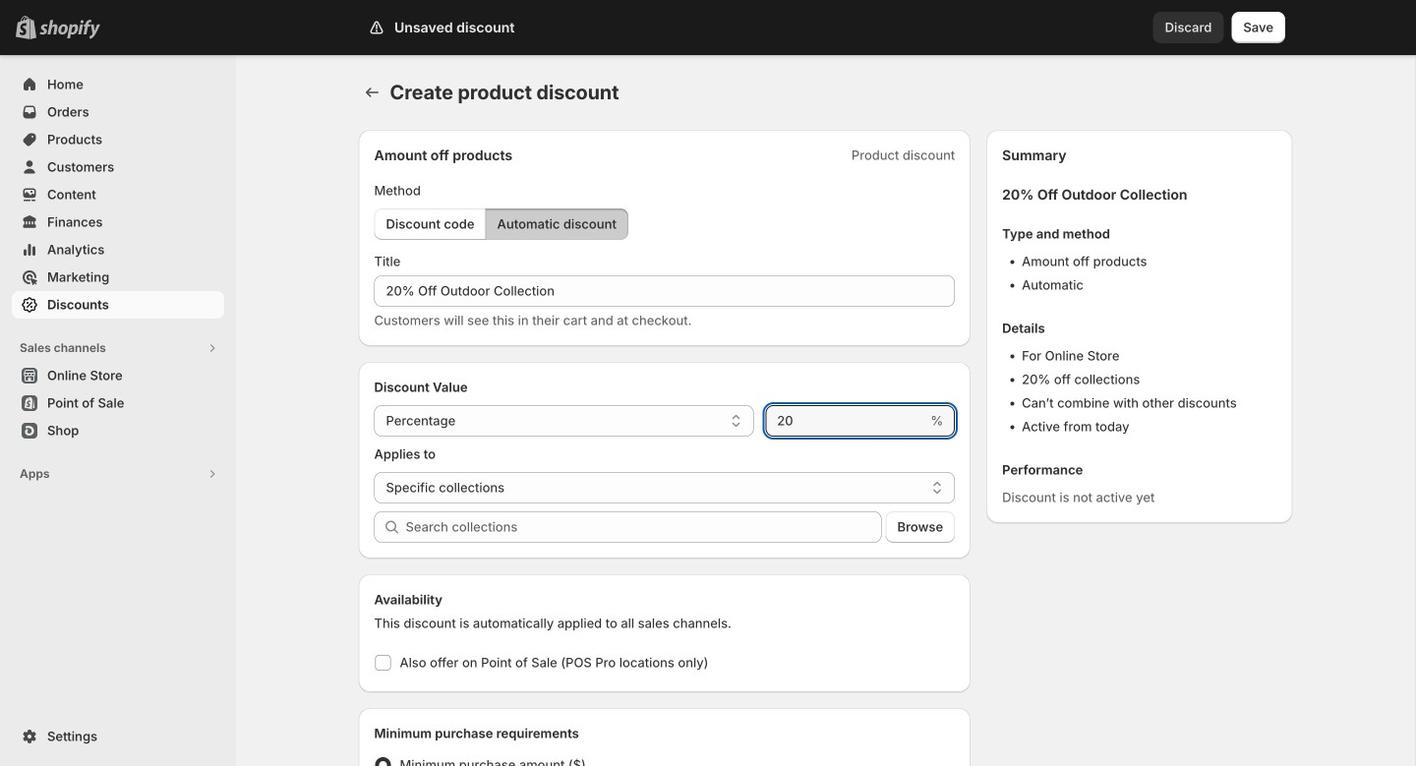 Task type: describe. For each thing, give the bounding box(es) containing it.
Search collections text field
[[406, 512, 882, 543]]



Task type: vqa. For each thing, say whether or not it's contained in the screenshot.
Search countries text field on the bottom
no



Task type: locate. For each thing, give the bounding box(es) containing it.
shopify image
[[39, 19, 100, 39]]

None text field
[[374, 275, 955, 307]]

None text field
[[766, 405, 927, 437]]



